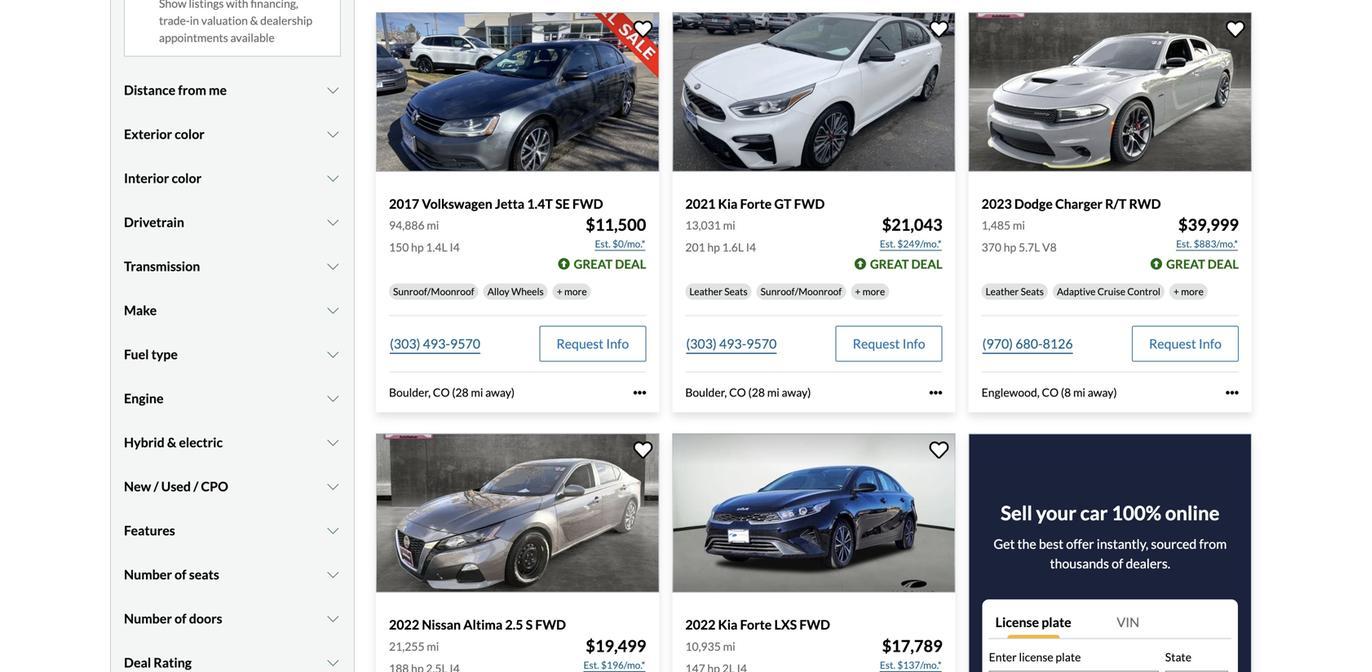 Task type: describe. For each thing, give the bounding box(es) containing it.
transmission
[[124, 258, 200, 274]]

21,255 mi
[[389, 639, 439, 653]]

leather seats for $39,999
[[986, 286, 1044, 298]]

s
[[526, 617, 533, 633]]

great for $39,999
[[1167, 257, 1206, 271]]

1,485
[[982, 218, 1011, 232]]

1.4l
[[426, 240, 448, 254]]

$137/mo.*
[[898, 659, 942, 671]]

1 sunroof/moonroof from the left
[[393, 286, 475, 298]]

of for doors
[[175, 611, 187, 627]]

est. $0/mo.* button
[[594, 236, 646, 252]]

alloy wheels
[[488, 286, 544, 298]]

1.6l
[[722, 240, 744, 254]]

370
[[982, 240, 1002, 254]]

get
[[994, 536, 1015, 552]]

+ more for $21,043
[[855, 286, 885, 298]]

co for $11,500
[[433, 386, 450, 399]]

distance from me
[[124, 82, 227, 98]]

$21,043 est. $249/mo.*
[[880, 215, 943, 250]]

fuel type button
[[124, 334, 341, 375]]

chevron down image for transmission
[[325, 260, 341, 273]]

make button
[[124, 290, 341, 331]]

vin tab
[[1111, 606, 1232, 639]]

info for $21,043
[[903, 336, 926, 352]]

exterior
[[124, 126, 172, 142]]

chevron down image for exterior color
[[325, 128, 341, 141]]

hybrid & electric button
[[124, 422, 341, 463]]

get the best offer instantly, sourced from thousands of dealers.
[[994, 536, 1227, 572]]

se
[[556, 196, 570, 212]]

(970) 680-8126
[[983, 336, 1073, 352]]

$19,499
[[586, 636, 646, 656]]

1 / from the left
[[154, 479, 159, 495]]

co for $21,043
[[729, 386, 746, 399]]

$0/mo.*
[[613, 238, 646, 250]]

hp for $21,043
[[708, 240, 720, 254]]

chevron down image for new / used / cpo
[[325, 480, 341, 493]]

control
[[1128, 286, 1161, 298]]

(8
[[1061, 386, 1071, 399]]

10,935
[[686, 639, 721, 653]]

est. inside $19,499 est. $196/mo.*
[[584, 659, 599, 671]]

2022 for $19,499
[[389, 617, 419, 633]]

chevron down image for deal rating
[[325, 656, 341, 670]]

englewood, co (8 mi away)
[[982, 386, 1117, 399]]

est. for $11,500
[[595, 238, 611, 250]]

trade-
[[159, 14, 190, 28]]

hp for $11,500
[[411, 240, 424, 254]]

2 / from the left
[[193, 479, 198, 495]]

show
[[159, 0, 187, 10]]

i4 for $11,500
[[450, 240, 460, 254]]

+ for $11,500
[[557, 286, 563, 298]]

request info button for $21,043
[[836, 326, 943, 362]]

mi inside 1,485 mi 370 hp 5.7l v8
[[1013, 218, 1025, 232]]

21,255
[[389, 639, 425, 653]]

9570 for $11,500
[[450, 336, 481, 352]]

dealership
[[260, 14, 313, 28]]

cpo
[[201, 479, 228, 495]]

me
[[209, 82, 227, 98]]

est. $249/mo.* button
[[879, 236, 943, 252]]

request info for $21,043
[[853, 336, 926, 352]]

car
[[1081, 501, 1108, 525]]

mi inside 94,886 mi 150 hp 1.4l i4
[[427, 218, 439, 232]]

(303) 493-9570 button for $11,500
[[389, 326, 481, 362]]

license plate
[[996, 614, 1072, 630]]

snow white pearl 2021 kia forte gt fwd sedan front-wheel drive 7-speed automatic image
[[672, 12, 956, 172]]

201
[[686, 240, 705, 254]]

leather for $39,999
[[986, 286, 1019, 298]]

co for $39,999
[[1042, 386, 1059, 399]]

hybrid
[[124, 435, 165, 450]]

interior color button
[[124, 158, 341, 199]]

(970) 680-8126 button
[[982, 326, 1074, 362]]

boulder, co (28 mi away) for $11,500
[[389, 386, 515, 399]]

v8
[[1043, 240, 1057, 254]]

(303) 493-9570 button for $21,043
[[686, 326, 778, 362]]

exterior color button
[[124, 114, 341, 155]]

$39,999 est. $883/mo.*
[[1176, 215, 1239, 250]]

great for $11,500
[[574, 257, 613, 271]]

info for $11,500
[[606, 336, 629, 352]]

deal rating
[[124, 655, 192, 671]]

tab list containing license plate
[[989, 606, 1232, 639]]

$11,500 est. $0/mo.*
[[586, 215, 646, 250]]

transmission button
[[124, 246, 341, 287]]

nissan
[[422, 617, 461, 633]]

94,886
[[389, 218, 425, 232]]

vin
[[1117, 614, 1140, 630]]

cruise
[[1098, 286, 1126, 298]]

adaptive
[[1057, 286, 1096, 298]]

more for $11,500
[[565, 286, 587, 298]]

gray 2017 volkswagen jetta 1.4t se fwd sedan front-wheel drive 6-speed automatic image
[[376, 12, 659, 172]]

great deal for $11,500
[[574, 257, 646, 271]]

est. $137/mo.* button
[[879, 657, 943, 672]]

engine
[[124, 391, 164, 406]]

sell your car 100% online
[[1001, 501, 1220, 525]]

request for $39,999
[[1149, 336, 1197, 352]]

deal for $11,500
[[615, 257, 646, 271]]

of inside the get the best offer instantly, sourced from thousands of dealers.
[[1112, 556, 1124, 572]]

$21,043
[[882, 215, 943, 235]]

request for $21,043
[[853, 336, 900, 352]]

offer
[[1066, 536, 1095, 552]]

(303) 493-9570 for $21,043
[[686, 336, 777, 352]]

hybrid & electric
[[124, 435, 223, 450]]

ellipsis h image for $39,999
[[1226, 386, 1239, 399]]

10,935 mi
[[686, 639, 736, 653]]

features button
[[124, 510, 341, 551]]

2023
[[982, 196, 1012, 212]]

adaptive cruise control
[[1057, 286, 1161, 298]]

seats for $21,043
[[725, 286, 748, 298]]

sell
[[1001, 501, 1033, 525]]

$249/mo.*
[[898, 238, 942, 250]]

493- for $11,500
[[423, 336, 450, 352]]

wheels
[[511, 286, 544, 298]]

the
[[1018, 536, 1037, 552]]

(303) 493-9570 for $11,500
[[390, 336, 481, 352]]

(303) for $11,500
[[390, 336, 420, 352]]

gun metallic 2022 nissan altima 2.5 s fwd sedan front-wheel drive automatic image
[[376, 433, 659, 593]]

electric
[[179, 435, 223, 450]]

away) for $11,500
[[485, 386, 515, 399]]

volkswagen
[[422, 196, 493, 212]]

2017
[[389, 196, 419, 212]]

away) for $21,043
[[782, 386, 811, 399]]

chevron down image for number of seats
[[325, 568, 341, 581]]

color for exterior color
[[175, 126, 205, 142]]

ellipsis h image for $21,043
[[930, 386, 943, 399]]

number for number of seats
[[124, 567, 172, 583]]

license
[[1019, 650, 1054, 664]]



Task type: vqa. For each thing, say whether or not it's contained in the screenshot.


Task type: locate. For each thing, give the bounding box(es) containing it.
1 forte from the top
[[740, 196, 772, 212]]

4 chevron down image from the top
[[325, 524, 341, 537]]

kia for $21,043
[[718, 196, 738, 212]]

leather seats
[[690, 286, 748, 298], [986, 286, 1044, 298]]

+ more for $11,500
[[557, 286, 587, 298]]

seats left adaptive
[[1021, 286, 1044, 298]]

0 horizontal spatial great deal
[[574, 257, 646, 271]]

1 horizontal spatial info
[[903, 336, 926, 352]]

680-
[[1016, 336, 1043, 352]]

$11,500
[[586, 215, 646, 235]]

1 vertical spatial kia
[[718, 617, 738, 633]]

(28 for $21,043
[[749, 386, 765, 399]]

number for number of doors
[[124, 611, 172, 627]]

of left seats
[[175, 567, 187, 583]]

1 horizontal spatial (28
[[749, 386, 765, 399]]

2 + from the left
[[855, 286, 861, 298]]

englewood,
[[982, 386, 1040, 399]]

2 horizontal spatial request info button
[[1132, 326, 1239, 362]]

3 chevron down image from the top
[[325, 260, 341, 273]]

leather seats down 1.6l
[[690, 286, 748, 298]]

+ more right control
[[1174, 286, 1204, 298]]

2 + more from the left
[[855, 286, 885, 298]]

+ more for $39,999
[[1174, 286, 1204, 298]]

deal for $39,999
[[1208, 257, 1239, 271]]

1 horizontal spatial request info
[[853, 336, 926, 352]]

chevron down image for make
[[325, 304, 341, 317]]

from down online
[[1200, 536, 1227, 552]]

est. down $11,500
[[595, 238, 611, 250]]

hp for $39,999
[[1004, 240, 1017, 254]]

color for interior color
[[172, 170, 202, 186]]

1 co from the left
[[433, 386, 450, 399]]

1 horizontal spatial 9570
[[747, 336, 777, 352]]

co
[[433, 386, 450, 399], [729, 386, 746, 399], [1042, 386, 1059, 399]]

1 493- from the left
[[423, 336, 450, 352]]

forte left gt
[[740, 196, 772, 212]]

in
[[190, 14, 199, 28]]

5 chevron down image from the top
[[325, 348, 341, 361]]

fwd right the lxs
[[800, 617, 830, 633]]

away) for $39,999
[[1088, 386, 1117, 399]]

1 horizontal spatial seats
[[1021, 286, 1044, 298]]

2 leather seats from the left
[[986, 286, 1044, 298]]

6 chevron down image from the top
[[325, 612, 341, 625]]

state
[[1166, 650, 1192, 664]]

leather down '201'
[[690, 286, 723, 298]]

chevron down image inside the distance from me dropdown button
[[325, 84, 341, 97]]

i4 right 1.4l
[[450, 240, 460, 254]]

distance from me button
[[124, 70, 341, 111]]

ellipsis h image
[[633, 386, 646, 399], [930, 386, 943, 399], [1226, 386, 1239, 399]]

2 horizontal spatial co
[[1042, 386, 1059, 399]]

new / used / cpo button
[[124, 466, 341, 507]]

0 horizontal spatial i4
[[450, 240, 460, 254]]

1 horizontal spatial from
[[1200, 536, 1227, 552]]

0 vertical spatial plate
[[1042, 614, 1072, 630]]

(303) for $21,043
[[686, 336, 717, 352]]

away)
[[485, 386, 515, 399], [782, 386, 811, 399], [1088, 386, 1117, 399]]

1 (303) 493-9570 from the left
[[390, 336, 481, 352]]

hp right 150
[[411, 240, 424, 254]]

2 seats from the left
[[1021, 286, 1044, 298]]

license plate tab
[[989, 606, 1111, 639]]

3 request from the left
[[1149, 336, 1197, 352]]

0 horizontal spatial 9570
[[450, 336, 481, 352]]

2 horizontal spatial great
[[1167, 257, 1206, 271]]

chevron down image for distance from me
[[325, 84, 341, 97]]

1 2022 from the left
[[389, 617, 419, 633]]

1 horizontal spatial (303)
[[686, 336, 717, 352]]

ellipsis h image for $11,500
[[633, 386, 646, 399]]

new / used / cpo
[[124, 479, 228, 495]]

0 horizontal spatial +
[[557, 286, 563, 298]]

1 number from the top
[[124, 567, 172, 583]]

4 chevron down image from the top
[[325, 304, 341, 317]]

0 horizontal spatial boulder,
[[389, 386, 431, 399]]

great down est. $249/mo.* button
[[870, 257, 909, 271]]

$883/mo.*
[[1194, 238, 1238, 250]]

of for seats
[[175, 567, 187, 583]]

chevron down image inside interior color dropdown button
[[325, 172, 341, 185]]

2 boulder, from the left
[[686, 386, 727, 399]]

8 chevron down image from the top
[[325, 656, 341, 670]]

2021
[[686, 196, 716, 212]]

i4 inside 13,031 mi 201 hp 1.6l i4
[[746, 240, 756, 254]]

2 horizontal spatial request info
[[1149, 336, 1222, 352]]

chevron down image for features
[[325, 524, 341, 537]]

2 (303) 493-9570 from the left
[[686, 336, 777, 352]]

dealers.
[[1126, 556, 1171, 572]]

est. for $21,043
[[880, 238, 896, 250]]

13,031
[[686, 218, 721, 232]]

(28 for $11,500
[[452, 386, 469, 399]]

0 horizontal spatial ellipsis h image
[[633, 386, 646, 399]]

0 horizontal spatial request info
[[557, 336, 629, 352]]

0 horizontal spatial + more
[[557, 286, 587, 298]]

3 deal from the left
[[1208, 257, 1239, 271]]

chevron down image for interior color
[[325, 172, 341, 185]]

deal down $0/mo.*
[[615, 257, 646, 271]]

1 i4 from the left
[[450, 240, 460, 254]]

+ more
[[557, 286, 587, 298], [855, 286, 885, 298], [1174, 286, 1204, 298]]

5 chevron down image from the top
[[325, 568, 341, 581]]

charger
[[1056, 196, 1103, 212]]

great down est. $0/mo.* button
[[574, 257, 613, 271]]

est. down $19,499
[[584, 659, 599, 671]]

2 request from the left
[[853, 336, 900, 352]]

interior
[[124, 170, 169, 186]]

boulder, co (28 mi away)
[[389, 386, 515, 399], [686, 386, 811, 399]]

request for $11,500
[[557, 336, 604, 352]]

1.4t
[[527, 196, 553, 212]]

1 more from the left
[[565, 286, 587, 298]]

1 info from the left
[[606, 336, 629, 352]]

chevron down image inside transmission dropdown button
[[325, 260, 341, 273]]

number of doors
[[124, 611, 222, 627]]

from left me
[[178, 82, 206, 98]]

3 away) from the left
[[1088, 386, 1117, 399]]

engine button
[[124, 378, 341, 419]]

est. inside "$11,500 est. $0/mo.*"
[[595, 238, 611, 250]]

1 horizontal spatial hp
[[708, 240, 720, 254]]

chevron down image inside number of doors dropdown button
[[325, 612, 341, 625]]

2 forte from the top
[[740, 617, 772, 633]]

(303) 493-9570 button
[[389, 326, 481, 362], [686, 326, 778, 362]]

leather seats down 5.7l
[[986, 286, 1044, 298]]

1 horizontal spatial boulder, co (28 mi away)
[[686, 386, 811, 399]]

chevron down image for drivetrain
[[325, 216, 341, 229]]

make
[[124, 302, 157, 318]]

493-
[[423, 336, 450, 352], [719, 336, 747, 352]]

1 horizontal spatial (303) 493-9570 button
[[686, 326, 778, 362]]

2 ellipsis h image from the left
[[930, 386, 943, 399]]

plate inside tab
[[1042, 614, 1072, 630]]

0 horizontal spatial request
[[557, 336, 604, 352]]

$39,999
[[1179, 215, 1239, 235]]

1 horizontal spatial ellipsis h image
[[930, 386, 943, 399]]

fwd right the se
[[573, 196, 603, 212]]

0 horizontal spatial (303) 493-9570
[[390, 336, 481, 352]]

tab list
[[989, 606, 1232, 639]]

seats
[[725, 286, 748, 298], [1021, 286, 1044, 298]]

hp inside 13,031 mi 201 hp 1.6l i4
[[708, 240, 720, 254]]

0 vertical spatial color
[[175, 126, 205, 142]]

/ left cpo
[[193, 479, 198, 495]]

1 chevron down image from the top
[[325, 128, 341, 141]]

color right exterior
[[175, 126, 205, 142]]

great deal for $21,043
[[870, 257, 943, 271]]

2 2022 from the left
[[686, 617, 716, 633]]

more for $39,999
[[1181, 286, 1204, 298]]

0 vertical spatial forte
[[740, 196, 772, 212]]

great deal down est. $249/mo.* button
[[870, 257, 943, 271]]

1 horizontal spatial sunroof/moonroof
[[761, 286, 842, 298]]

drivetrain button
[[124, 202, 341, 243]]

1 boulder, from the left
[[389, 386, 431, 399]]

type
[[151, 346, 178, 362]]

2 great deal from the left
[[870, 257, 943, 271]]

7 chevron down image from the top
[[325, 480, 341, 493]]

2 9570 from the left
[[747, 336, 777, 352]]

1 kia from the top
[[718, 196, 738, 212]]

2 info from the left
[[903, 336, 926, 352]]

destroyer gray clearcoat 2023 dodge charger r/t rwd sedan rear-wheel drive 8-speed automatic image
[[969, 12, 1252, 172]]

license
[[996, 614, 1039, 630]]

seats down 1.6l
[[725, 286, 748, 298]]

1 horizontal spatial i4
[[746, 240, 756, 254]]

1 horizontal spatial +
[[855, 286, 861, 298]]

1 + from the left
[[557, 286, 563, 298]]

i4 right 1.6l
[[746, 240, 756, 254]]

1 vertical spatial plate
[[1056, 650, 1081, 664]]

3 ellipsis h image from the left
[[1226, 386, 1239, 399]]

1 horizontal spatial co
[[729, 386, 746, 399]]

1 horizontal spatial great deal
[[870, 257, 943, 271]]

0 horizontal spatial away)
[[485, 386, 515, 399]]

request info button
[[539, 326, 646, 362], [836, 326, 943, 362], [1132, 326, 1239, 362]]

chevron down image inside fuel type dropdown button
[[325, 348, 341, 361]]

0 horizontal spatial (303)
[[390, 336, 420, 352]]

financing,
[[251, 0, 298, 10]]

hp right 370
[[1004, 240, 1017, 254]]

from inside the get the best offer instantly, sourced from thousands of dealers.
[[1200, 536, 1227, 552]]

forte left the lxs
[[740, 617, 772, 633]]

fwd right 's'
[[535, 617, 566, 633]]

hp inside 1,485 mi 370 hp 5.7l v8
[[1004, 240, 1017, 254]]

est. $196/mo.* button
[[583, 657, 646, 672]]

great deal for $39,999
[[1167, 257, 1239, 271]]

3 + more from the left
[[1174, 286, 1204, 298]]

of
[[1112, 556, 1124, 572], [175, 567, 187, 583], [175, 611, 187, 627]]

plate
[[1042, 614, 1072, 630], [1056, 650, 1081, 664]]

2 493- from the left
[[719, 336, 747, 352]]

doors
[[189, 611, 222, 627]]

1 ellipsis h image from the left
[[633, 386, 646, 399]]

9570
[[450, 336, 481, 352], [747, 336, 777, 352]]

of down instantly,
[[1112, 556, 1124, 572]]

0 horizontal spatial (28
[[452, 386, 469, 399]]

chevron down image
[[325, 128, 341, 141], [325, 216, 341, 229], [325, 260, 341, 273], [325, 304, 341, 317], [325, 348, 341, 361], [325, 392, 341, 405], [325, 480, 341, 493], [325, 656, 341, 670]]

from
[[178, 82, 206, 98], [1200, 536, 1227, 552]]

0 horizontal spatial request info button
[[539, 326, 646, 362]]

chevron down image for engine
[[325, 392, 341, 405]]

5.7l
[[1019, 240, 1040, 254]]

great deal down est. $0/mo.* button
[[574, 257, 646, 271]]

(970)
[[983, 336, 1013, 352]]

0 horizontal spatial boulder, co (28 mi away)
[[389, 386, 515, 399]]

color inside dropdown button
[[172, 170, 202, 186]]

0 horizontal spatial (303) 493-9570 button
[[389, 326, 481, 362]]

chevron down image inside exterior color dropdown button
[[325, 128, 341, 141]]

fwd right gt
[[794, 196, 825, 212]]

color
[[175, 126, 205, 142], [172, 170, 202, 186]]

request info for $39,999
[[1149, 336, 1222, 352]]

1 9570 from the left
[[450, 336, 481, 352]]

chevron down image
[[325, 84, 341, 97], [325, 172, 341, 185], [325, 436, 341, 449], [325, 524, 341, 537], [325, 568, 341, 581], [325, 612, 341, 625]]

1 request info button from the left
[[539, 326, 646, 362]]

1 leather seats from the left
[[690, 286, 748, 298]]

i4 inside 94,886 mi 150 hp 1.4l i4
[[450, 240, 460, 254]]

chevron down image inside hybrid & electric dropdown button
[[325, 436, 341, 449]]

3 + from the left
[[1174, 286, 1180, 298]]

0 vertical spatial kia
[[718, 196, 738, 212]]

1 horizontal spatial &
[[250, 14, 258, 28]]

chevron down image inside drivetrain dropdown button
[[325, 216, 341, 229]]

seats
[[189, 567, 219, 583]]

more down est. $249/mo.* button
[[863, 286, 885, 298]]

i4 for $21,043
[[746, 240, 756, 254]]

1 horizontal spatial leather
[[986, 286, 1019, 298]]

1 vertical spatial forte
[[740, 617, 772, 633]]

2022 nissan altima 2.5 s fwd
[[389, 617, 566, 633]]

est. for $39,999
[[1176, 238, 1192, 250]]

1 horizontal spatial request
[[853, 336, 900, 352]]

est. down $17,789
[[880, 659, 896, 671]]

2 kia from the top
[[718, 617, 738, 633]]

2 great from the left
[[870, 257, 909, 271]]

13,031 mi 201 hp 1.6l i4
[[686, 218, 756, 254]]

seats for $39,999
[[1021, 286, 1044, 298]]

2 (303) from the left
[[686, 336, 717, 352]]

great down est. $883/mo.* "button"
[[1167, 257, 1206, 271]]

leather for $21,043
[[690, 286, 723, 298]]

3 info from the left
[[1199, 336, 1222, 352]]

jetta
[[495, 196, 525, 212]]

boulder, for $21,043
[[686, 386, 727, 399]]

forte for $17,789
[[740, 617, 772, 633]]

from inside dropdown button
[[178, 82, 206, 98]]

6 chevron down image from the top
[[325, 392, 341, 405]]

0 vertical spatial from
[[178, 82, 206, 98]]

2 deal from the left
[[912, 257, 943, 271]]

2 i4 from the left
[[746, 240, 756, 254]]

2 hp from the left
[[708, 240, 720, 254]]

2017 volkswagen jetta 1.4t se fwd
[[389, 196, 603, 212]]

+ more right wheels
[[557, 286, 587, 298]]

2 (28 from the left
[[749, 386, 765, 399]]

deal for $21,043
[[912, 257, 943, 271]]

1 (303) 493-9570 button from the left
[[389, 326, 481, 362]]

aurora black 2022 kia forte lxs fwd sedan front-wheel drive automatic image
[[672, 433, 956, 593]]

0 vertical spatial number
[[124, 567, 172, 583]]

2 co from the left
[[729, 386, 746, 399]]

number down 'features'
[[124, 567, 172, 583]]

2 away) from the left
[[782, 386, 811, 399]]

chevron down image for hybrid & electric
[[325, 436, 341, 449]]

3 great from the left
[[1167, 257, 1206, 271]]

0 horizontal spatial sunroof/moonroof
[[393, 286, 475, 298]]

3 more from the left
[[1181, 286, 1204, 298]]

more right control
[[1181, 286, 1204, 298]]

150
[[389, 240, 409, 254]]

leather down 370
[[986, 286, 1019, 298]]

2022 for $17,789
[[686, 617, 716, 633]]

/ right new
[[154, 479, 159, 495]]

chevron down image inside new / used / cpo 'dropdown button'
[[325, 480, 341, 493]]

2 horizontal spatial ellipsis h image
[[1226, 386, 1239, 399]]

est. down $39,999
[[1176, 238, 1192, 250]]

boulder, co (28 mi away) for $21,043
[[686, 386, 811, 399]]

2 horizontal spatial info
[[1199, 336, 1222, 352]]

fuel type
[[124, 346, 178, 362]]

1 horizontal spatial 2022
[[686, 617, 716, 633]]

color right interior
[[172, 170, 202, 186]]

great deal down est. $883/mo.* "button"
[[1167, 257, 1239, 271]]

0 vertical spatial &
[[250, 14, 258, 28]]

2.5
[[505, 617, 523, 633]]

est. inside $39,999 est. $883/mo.*
[[1176, 238, 1192, 250]]

1 horizontal spatial away)
[[782, 386, 811, 399]]

0 horizontal spatial deal
[[615, 257, 646, 271]]

rating
[[154, 655, 192, 671]]

1 chevron down image from the top
[[325, 84, 341, 97]]

1 boulder, co (28 mi away) from the left
[[389, 386, 515, 399]]

1 hp from the left
[[411, 240, 424, 254]]

2 horizontal spatial request
[[1149, 336, 1197, 352]]

2 horizontal spatial great deal
[[1167, 257, 1239, 271]]

mi
[[427, 218, 439, 232], [723, 218, 736, 232], [1013, 218, 1025, 232], [471, 386, 483, 399], [767, 386, 780, 399], [1073, 386, 1086, 399], [427, 639, 439, 653], [723, 639, 736, 653]]

2 (303) 493-9570 button from the left
[[686, 326, 778, 362]]

2 horizontal spatial + more
[[1174, 286, 1204, 298]]

est. inside $21,043 est. $249/mo.*
[[880, 238, 896, 250]]

rwd
[[1129, 196, 1161, 212]]

& inside hybrid & electric dropdown button
[[167, 435, 176, 450]]

+ more down est. $249/mo.* button
[[855, 286, 885, 298]]

1 away) from the left
[[485, 386, 515, 399]]

2 chevron down image from the top
[[325, 216, 341, 229]]

3 request info button from the left
[[1132, 326, 1239, 362]]

1 request from the left
[[557, 336, 604, 352]]

1 horizontal spatial (303) 493-9570
[[686, 336, 777, 352]]

kia
[[718, 196, 738, 212], [718, 617, 738, 633]]

493- for $21,043
[[719, 336, 747, 352]]

2 horizontal spatial deal
[[1208, 257, 1239, 271]]

1 request info from the left
[[557, 336, 629, 352]]

2 chevron down image from the top
[[325, 172, 341, 185]]

1 horizontal spatial + more
[[855, 286, 885, 298]]

2 leather from the left
[[986, 286, 1019, 298]]

(28
[[452, 386, 469, 399], [749, 386, 765, 399]]

features
[[124, 523, 175, 539]]

number up deal rating at the bottom left of the page
[[124, 611, 172, 627]]

0 horizontal spatial 2022
[[389, 617, 419, 633]]

of left doors
[[175, 611, 187, 627]]

3 chevron down image from the top
[[325, 436, 341, 449]]

leather seats for $21,043
[[690, 286, 748, 298]]

interior color
[[124, 170, 202, 186]]

chevron down image inside features dropdown button
[[325, 524, 341, 537]]

1 deal from the left
[[615, 257, 646, 271]]

chevron down image for fuel type
[[325, 348, 341, 361]]

1 seats from the left
[[725, 286, 748, 298]]

0 horizontal spatial more
[[565, 286, 587, 298]]

0 horizontal spatial /
[[154, 479, 159, 495]]

drivetrain
[[124, 214, 184, 230]]

great for $21,043
[[870, 257, 909, 271]]

hp right '201'
[[708, 240, 720, 254]]

2 horizontal spatial more
[[1181, 286, 1204, 298]]

1 horizontal spatial boulder,
[[686, 386, 727, 399]]

2 more from the left
[[863, 286, 885, 298]]

est. inside $17,789 est. $137/mo.*
[[880, 659, 896, 671]]

$196/mo.*
[[601, 659, 646, 671]]

& up 'available'
[[250, 14, 258, 28]]

3 great deal from the left
[[1167, 257, 1239, 271]]

1 leather from the left
[[690, 286, 723, 298]]

1 (303) from the left
[[390, 336, 420, 352]]

0 horizontal spatial great
[[574, 257, 613, 271]]

+ for $39,999
[[1174, 286, 1180, 298]]

more right wheels
[[565, 286, 587, 298]]

2 boulder, co (28 mi away) from the left
[[686, 386, 811, 399]]

9570 for $21,043
[[747, 336, 777, 352]]

1 horizontal spatial deal
[[912, 257, 943, 271]]

deal down the $249/mo.*
[[912, 257, 943, 271]]

1 great from the left
[[574, 257, 613, 271]]

0 horizontal spatial from
[[178, 82, 206, 98]]

& inside show listings with financing, trade-in valuation & dealership appointments available
[[250, 14, 258, 28]]

0 horizontal spatial leather seats
[[690, 286, 748, 298]]

est. down $21,043 on the right top
[[880, 238, 896, 250]]

2 sunroof/moonroof from the left
[[761, 286, 842, 298]]

chevron down image inside engine dropdown button
[[325, 392, 341, 405]]

forte for $21,043
[[740, 196, 772, 212]]

hp
[[411, 240, 424, 254], [708, 240, 720, 254], [1004, 240, 1017, 254]]

deal
[[615, 257, 646, 271], [912, 257, 943, 271], [1208, 257, 1239, 271]]

best
[[1039, 536, 1064, 552]]

1 horizontal spatial request info button
[[836, 326, 943, 362]]

+ for $21,043
[[855, 286, 861, 298]]

1 horizontal spatial great
[[870, 257, 909, 271]]

request info button for $11,500
[[539, 326, 646, 362]]

2022 up 10,935
[[686, 617, 716, 633]]

2 horizontal spatial away)
[[1088, 386, 1117, 399]]

chevron down image inside the make dropdown button
[[325, 304, 341, 317]]

show listings with financing, trade-in valuation & dealership appointments available
[[159, 0, 313, 45]]

appointments
[[159, 31, 228, 45]]

2 horizontal spatial +
[[1174, 286, 1180, 298]]

deal down $883/mo.*
[[1208, 257, 1239, 271]]

more for $21,043
[[863, 286, 885, 298]]

2 horizontal spatial hp
[[1004, 240, 1017, 254]]

1 vertical spatial &
[[167, 435, 176, 450]]

request info
[[557, 336, 629, 352], [853, 336, 926, 352], [1149, 336, 1222, 352]]

& right the hybrid
[[167, 435, 176, 450]]

1 (28 from the left
[[452, 386, 469, 399]]

0 horizontal spatial leather
[[690, 286, 723, 298]]

1 vertical spatial number
[[124, 611, 172, 627]]

hp inside 94,886 mi 150 hp 1.4l i4
[[411, 240, 424, 254]]

1 horizontal spatial /
[[193, 479, 198, 495]]

2 number from the top
[[124, 611, 172, 627]]

kia up the 10,935 mi
[[718, 617, 738, 633]]

2022 up '21,255'
[[389, 617, 419, 633]]

0 horizontal spatial info
[[606, 336, 629, 352]]

distance
[[124, 82, 176, 98]]

request info button for $39,999
[[1132, 326, 1239, 362]]

1 horizontal spatial leather seats
[[986, 286, 1044, 298]]

2022 kia forte lxs fwd
[[686, 617, 830, 633]]

3 co from the left
[[1042, 386, 1059, 399]]

0 horizontal spatial &
[[167, 435, 176, 450]]

0 horizontal spatial 493-
[[423, 336, 450, 352]]

kia right 2021
[[718, 196, 738, 212]]

chevron down image inside number of seats dropdown button
[[325, 568, 341, 581]]

listings
[[189, 0, 224, 10]]

1 vertical spatial from
[[1200, 536, 1227, 552]]

gt
[[775, 196, 792, 212]]

$19,499 est. $196/mo.*
[[584, 636, 646, 671]]

0 horizontal spatial co
[[433, 386, 450, 399]]

chevron down image inside deal rating dropdown button
[[325, 656, 341, 670]]

(303) 493-9570
[[390, 336, 481, 352], [686, 336, 777, 352]]

chevron down image for number of doors
[[325, 612, 341, 625]]

3 request info from the left
[[1149, 336, 1222, 352]]

color inside dropdown button
[[175, 126, 205, 142]]

kia for $17,789
[[718, 617, 738, 633]]

0 horizontal spatial seats
[[725, 286, 748, 298]]

1 great deal from the left
[[574, 257, 646, 271]]

boulder, for $11,500
[[389, 386, 431, 399]]

your
[[1036, 501, 1077, 525]]

number
[[124, 567, 172, 583], [124, 611, 172, 627]]

2 request info from the left
[[853, 336, 926, 352]]

0 horizontal spatial hp
[[411, 240, 424, 254]]

r/t
[[1105, 196, 1127, 212]]

request info for $11,500
[[557, 336, 629, 352]]

1 + more from the left
[[557, 286, 587, 298]]

2021 kia forte gt fwd
[[686, 196, 825, 212]]

3 hp from the left
[[1004, 240, 1017, 254]]

1 horizontal spatial more
[[863, 286, 885, 298]]

$17,789
[[882, 636, 943, 656]]

1,485 mi 370 hp 5.7l v8
[[982, 218, 1057, 254]]

info for $39,999
[[1199, 336, 1222, 352]]

1 horizontal spatial 493-
[[719, 336, 747, 352]]

exterior color
[[124, 126, 205, 142]]

available
[[230, 31, 275, 45]]

1 vertical spatial color
[[172, 170, 202, 186]]

sourced
[[1151, 536, 1197, 552]]

mi inside 13,031 mi 201 hp 1.6l i4
[[723, 218, 736, 232]]

2 request info button from the left
[[836, 326, 943, 362]]



